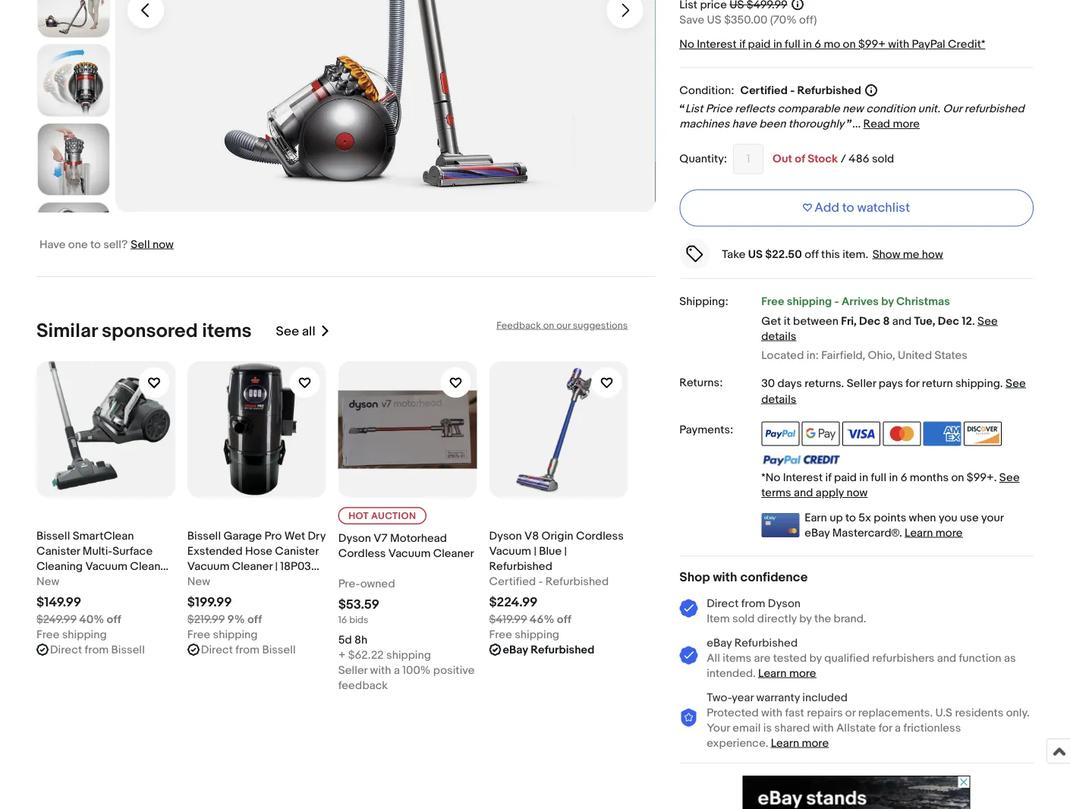 Task type: locate. For each thing, give the bounding box(es) containing it.
shipping down 46%
[[515, 628, 559, 641]]

previous price $219.99 9% off text field
[[187, 612, 262, 627]]

christmas
[[896, 295, 950, 309]]

1 details from the top
[[761, 330, 796, 343]]

use
[[960, 511, 979, 524]]

. up discover image
[[1000, 377, 1003, 390]]

2 direct from bissell from the left
[[201, 643, 296, 657]]

details for 2nd see details link from the top of the page
[[761, 393, 796, 406]]

cleaner inside dyson v7 motorhead cordless vacuum cleaner
[[433, 547, 474, 560]]

new text field down 'cleaning'
[[36, 574, 59, 589]]

free shipping text field down "$419.99"
[[489, 627, 559, 642]]

1 see details link from the top
[[761, 314, 998, 343]]

dec
[[859, 314, 881, 328], [938, 314, 959, 328]]

new up $199.99
[[187, 575, 210, 588]]

cordless inside dyson v7 motorhead cordless vacuum cleaner
[[338, 547, 386, 560]]

on left our
[[543, 320, 554, 331]]

1 horizontal spatial paid
[[834, 471, 857, 485]]

learn more
[[905, 526, 963, 539], [758, 666, 816, 680], [771, 736, 829, 750]]

when
[[909, 511, 936, 524]]

0 horizontal spatial full
[[785, 38, 801, 51]]

earn
[[805, 511, 827, 524]]

2 vertical spatial learn more
[[771, 736, 829, 750]]

see details up the ohio,
[[761, 314, 998, 343]]

dyson up directly
[[768, 596, 801, 610]]

dec left 12 at the top of page
[[938, 314, 959, 328]]

off inside new $149.99 $249.99 40% off free shipping
[[107, 613, 121, 626]]

shipping up 100%
[[386, 648, 431, 662]]

thoroughly
[[788, 117, 844, 131]]

direct inside text box
[[201, 643, 233, 657]]

1 vertical spatial now
[[847, 486, 868, 500]]

new text field up $199.99
[[187, 574, 210, 589]]

direct up item
[[707, 596, 739, 610]]

sponsored
[[102, 320, 198, 343]]

vacuum inside dyson v8 origin cordless vacuum | blue | refurbished certified - refurbished $224.99 $419.99 46% off free shipping
[[489, 544, 531, 558]]

free shipping text field down 9%
[[187, 627, 258, 642]]

canister inside bissell smartclean canister multi-surface cleaning vacuum cleaner 40 ft radius
[[36, 544, 80, 558]]

$224.99 text field
[[489, 595, 538, 611]]

certified up reflects
[[740, 84, 788, 98]]

refurbished inside text field
[[531, 643, 595, 657]]

2 see details link from the top
[[761, 377, 1026, 406]]

New text field
[[36, 574, 59, 589], [187, 574, 210, 589]]

to right add
[[842, 200, 854, 216]]

this
[[821, 248, 840, 261]]

located
[[761, 349, 804, 363]]

more
[[893, 117, 920, 131], [936, 526, 963, 539], [789, 666, 816, 680], [802, 736, 829, 750]]

have
[[39, 238, 66, 251]]

have
[[732, 117, 757, 131]]

$350.00
[[724, 13, 768, 27]]

1 vertical spatial items
[[723, 651, 752, 665]]

1 horizontal spatial on
[[843, 38, 856, 51]]

0 horizontal spatial sold
[[733, 612, 755, 625]]

all
[[302, 323, 315, 339]]

- down blue
[[539, 575, 543, 588]]

in up 5x
[[859, 471, 868, 485]]

free up the get
[[761, 295, 784, 309]]

" ... read more
[[847, 117, 920, 131]]

Direct from Bissell text field
[[50, 642, 145, 657]]

see inside the see terms and apply now
[[999, 471, 1020, 485]]

bissell smartclean canister multi-surface cleaning vacuum cleaner 40 ft radius
[[36, 529, 171, 588]]

learn for mastercard®.
[[905, 526, 933, 539]]

Pre-owned text field
[[338, 576, 395, 591]]

tested
[[773, 651, 807, 665]]

shipping inside pre-owned $53.59 16 bids 5d 8h + $62.22 shipping seller with a 100% positive feedback
[[386, 648, 431, 662]]

two-year warranty included
[[707, 691, 848, 704]]

1 vertical spatial to
[[90, 238, 101, 251]]

cleaner down hose
[[232, 559, 273, 573]]

2 canister from the left
[[275, 544, 319, 558]]

to for have one to sell? sell now
[[90, 238, 101, 251]]

refurbishers
[[872, 651, 935, 665]]

1 horizontal spatial direct from bissell
[[201, 643, 296, 657]]

for inside protected with fast repairs or replacements. u.s residents only. your email is shared with allstate for a frictionless experience.
[[879, 721, 892, 735]]

1 vertical spatial paid
[[834, 471, 857, 485]]

0 horizontal spatial free shipping text field
[[187, 627, 258, 642]]

learn down when
[[905, 526, 933, 539]]

us for $22.50
[[748, 248, 763, 261]]

a inside pre-owned $53.59 16 bids 5d 8h + $62.22 shipping seller with a 100% positive feedback
[[394, 664, 400, 677]]

and left function at right
[[937, 651, 956, 665]]

new text field for $199.99
[[187, 574, 210, 589]]

frictionless
[[903, 721, 961, 735]]

see details link up the ohio,
[[761, 314, 998, 343]]

1 vertical spatial seller
[[338, 664, 368, 677]]

shipping:
[[679, 295, 728, 309]]

free inside dyson v8 origin cordless vacuum | blue | refurbished certified - refurbished $224.99 $419.99 46% off free shipping
[[489, 628, 512, 641]]

direct down free shipping text field
[[50, 643, 82, 657]]

1 vertical spatial with details__icon image
[[679, 646, 698, 665]]

direct inside text field
[[50, 643, 82, 657]]

show me how button
[[871, 246, 945, 261]]

- inside dyson v8 origin cordless vacuum | blue | refurbished certified - refurbished $224.99 $419.99 46% off free shipping
[[539, 575, 543, 588]]

canister up 'cleaning'
[[36, 544, 80, 558]]

free inside new $149.99 $249.99 40% off free shipping
[[36, 628, 60, 641]]

| left 18p03
[[275, 559, 278, 573]]

cordless inside dyson v8 origin cordless vacuum | blue | refurbished certified - refurbished $224.99 $419.99 46% off free shipping
[[576, 529, 624, 543]]

Certified - Refurbished text field
[[489, 574, 609, 589]]

0 vertical spatial full
[[785, 38, 801, 51]]

from inside text box
[[236, 643, 260, 657]]

2 new from the left
[[187, 575, 210, 588]]

email
[[733, 721, 761, 735]]

and inside the see terms and apply now
[[794, 486, 813, 500]]

in
[[773, 38, 782, 51], [803, 38, 812, 51], [859, 471, 868, 485], [889, 471, 898, 485]]

refurbished down 46%
[[531, 643, 595, 657]]

1 vertical spatial interest
[[783, 471, 823, 485]]

6 for months
[[901, 471, 907, 485]]

0 vertical spatial paid
[[748, 38, 771, 51]]

1 see details from the top
[[761, 314, 998, 343]]

earn up to 5x points when you use your ebay mastercard®.
[[805, 511, 1004, 539]]

dyson down hot
[[338, 531, 371, 545]]

2 horizontal spatial from
[[741, 596, 765, 610]]

16 bids text field
[[338, 614, 369, 626]]

0 horizontal spatial paid
[[748, 38, 771, 51]]

*no interest if paid in full in 6 months on $99+.
[[761, 471, 999, 485]]

us for $350.00
[[707, 13, 722, 27]]

see details down the ohio,
[[761, 377, 1026, 406]]

with down + $62.22 shipping text box
[[370, 664, 391, 677]]

0 horizontal spatial ebay refurbished
[[503, 643, 595, 657]]

vacuum down the exstended
[[187, 559, 230, 573]]

full for mo
[[785, 38, 801, 51]]

0 vertical spatial interest
[[697, 38, 737, 51]]

us right save
[[707, 13, 722, 27]]

v7
[[374, 531, 388, 545]]

1 vertical spatial learn more link
[[758, 666, 816, 680]]

and left apply
[[794, 486, 813, 500]]

add to watchlist link
[[679, 189, 1034, 227]]

shipping down 9%
[[213, 628, 258, 641]]

bissell inside bissell smartclean canister multi-surface cleaning vacuum cleaner 40 ft radius
[[36, 529, 70, 543]]

0 horizontal spatial ebay
[[503, 643, 528, 657]]

new inside new $149.99 $249.99 40% off free shipping
[[36, 575, 59, 588]]

been
[[759, 117, 786, 131]]

paid down save us $350.00 (70% off)
[[748, 38, 771, 51]]

reflects
[[735, 102, 775, 116]]

cordless for dyson v8 origin cordless vacuum | blue | refurbished certified - refurbished $224.99 $419.99 46% off free shipping
[[576, 529, 624, 543]]

0 horizontal spatial interest
[[697, 38, 737, 51]]

1 canister from the left
[[36, 544, 80, 558]]

off inside dyson v8 origin cordless vacuum | blue | refurbished certified - refurbished $224.99 $419.99 46% off free shipping
[[557, 613, 572, 626]]

1 vertical spatial if
[[825, 471, 832, 485]]

$199.99
[[187, 595, 232, 611]]

"
[[679, 102, 685, 116]]

2 horizontal spatial and
[[937, 651, 956, 665]]

cleaner inside bissell garage pro wet dry exstended hose canister vacuum cleaner | 18p03 new!
[[232, 559, 273, 573]]

0 horizontal spatial -
[[539, 575, 543, 588]]

1 horizontal spatial new
[[187, 575, 210, 588]]

0 horizontal spatial a
[[394, 664, 400, 677]]

1 horizontal spatial if
[[825, 471, 832, 485]]

1 horizontal spatial .
[[972, 314, 975, 328]]

off right 46%
[[557, 613, 572, 626]]

vacuum inside bissell smartclean canister multi-surface cleaning vacuum cleaner 40 ft radius
[[85, 559, 128, 573]]

bissell up 'cleaning'
[[36, 529, 70, 543]]

0 horizontal spatial certified
[[489, 575, 536, 588]]

learn more link down shared
[[771, 736, 829, 750]]

| left blue
[[534, 544, 536, 558]]

vacuum down v8
[[489, 544, 531, 558]]

stock
[[808, 152, 838, 166]]

see details link
[[761, 314, 998, 343], [761, 377, 1026, 406]]

item
[[707, 612, 730, 625]]

5d 8h text field
[[338, 632, 367, 648]]

1 horizontal spatial full
[[871, 471, 887, 485]]

cordless for dyson v7 motorhead cordless vacuum cleaner
[[338, 547, 386, 560]]

cleaning
[[36, 559, 83, 573]]

cleaner down surface
[[130, 559, 171, 573]]

0 horizontal spatial seller
[[338, 664, 368, 677]]

$53.59 text field
[[338, 597, 380, 613]]

2 vertical spatial -
[[539, 575, 543, 588]]

off inside new $199.99 $219.99 9% off free shipping
[[247, 613, 262, 626]]

0 vertical spatial learn
[[905, 526, 933, 539]]

on for *no interest if paid in full in 6 months on $99+.
[[951, 471, 964, 485]]

0 horizontal spatial from
[[85, 643, 109, 657]]

1 new text field from the left
[[36, 574, 59, 589]]

0 vertical spatial cordless
[[576, 529, 624, 543]]

1 vertical spatial learn
[[758, 666, 787, 680]]

1 vertical spatial -
[[835, 295, 839, 309]]

eBay Refurbished text field
[[503, 642, 595, 657]]

shipping down 'previous price $249.99 40% off' 'text field'
[[62, 628, 107, 641]]

1 horizontal spatial dec
[[938, 314, 959, 328]]

vacuum
[[489, 544, 531, 558], [388, 547, 431, 560], [85, 559, 128, 573], [187, 559, 230, 573]]

if up apply
[[825, 471, 832, 485]]

0 vertical spatial sold
[[872, 152, 894, 166]]

auction
[[371, 510, 416, 522]]

learn more link down when
[[905, 526, 963, 539]]

off left this
[[805, 248, 819, 261]]

1 horizontal spatial |
[[534, 544, 536, 558]]

2 dec from the left
[[938, 314, 959, 328]]

0 vertical spatial on
[[843, 38, 856, 51]]

visa image
[[842, 422, 880, 446]]

in down "(70%" at the right of page
[[773, 38, 782, 51]]

v8
[[524, 529, 539, 543]]

0 horizontal spatial now
[[153, 238, 174, 251]]

1 horizontal spatial now
[[847, 486, 868, 500]]

Free shipping text field
[[187, 627, 258, 642], [489, 627, 559, 642]]

have one to sell? sell now
[[39, 238, 174, 251]]

6
[[815, 38, 821, 51], [901, 471, 907, 485]]

0 horizontal spatial on
[[543, 320, 554, 331]]

seller up feedback
[[338, 664, 368, 677]]

1 horizontal spatial items
[[723, 651, 752, 665]]

2 horizontal spatial dyson
[[768, 596, 801, 610]]

free down $219.99
[[187, 628, 210, 641]]

40%
[[79, 613, 104, 626]]

garage
[[223, 529, 262, 543]]

2 vertical spatial learn more link
[[771, 736, 829, 750]]

up
[[830, 511, 843, 524]]

100%
[[402, 664, 431, 677]]

0 horizontal spatial cleaner
[[130, 559, 171, 573]]

a down + $62.22 shipping text box
[[394, 664, 400, 677]]

return
[[922, 377, 953, 390]]

picture 4 of 6 image
[[38, 124, 109, 196]]

dyson for dyson v7 motorhead cordless vacuum cleaner
[[338, 531, 371, 545]]

0 horizontal spatial |
[[275, 559, 278, 573]]

to for earn up to 5x points when you use your ebay mastercard®.
[[846, 511, 856, 524]]

1 vertical spatial us
[[748, 248, 763, 261]]

2 vertical spatial learn
[[771, 736, 799, 750]]

fast
[[785, 706, 804, 719]]

0 horizontal spatial if
[[739, 38, 745, 51]]

0 vertical spatial seller
[[847, 377, 876, 390]]

0 vertical spatial learn more link
[[905, 526, 963, 539]]

dec left 8 on the right of page
[[859, 314, 881, 328]]

machines
[[679, 117, 730, 131]]

1 vertical spatial and
[[794, 486, 813, 500]]

certified
[[740, 84, 788, 98], [489, 575, 536, 588]]

cleaner
[[433, 547, 474, 560], [130, 559, 171, 573], [232, 559, 273, 573]]

new $199.99 $219.99 9% off free shipping
[[187, 575, 262, 641]]

3 with details__icon image from the top
[[679, 709, 698, 728]]

1 vertical spatial sold
[[733, 612, 755, 625]]

exstended
[[187, 544, 243, 558]]

new text field for $149.99
[[36, 574, 59, 589]]

1 horizontal spatial cleaner
[[232, 559, 273, 573]]

with details__icon image left item
[[679, 599, 698, 618]]

shipping down states
[[956, 377, 1000, 390]]

ebay up 'all'
[[707, 636, 732, 650]]

take
[[722, 248, 746, 261]]

get
[[761, 314, 781, 328]]

learn more down shared
[[771, 736, 829, 750]]

/
[[841, 152, 846, 166]]

sold inside "direct from dyson item sold directly by the brand."
[[733, 612, 755, 625]]

on left "$99+."
[[951, 471, 964, 485]]

1 vertical spatial by
[[799, 612, 812, 625]]

2 vertical spatial to
[[846, 511, 856, 524]]

paypal image
[[761, 422, 799, 446]]

off right 40%
[[107, 613, 121, 626]]

more down the tested
[[789, 666, 816, 680]]

if
[[739, 38, 745, 51], [825, 471, 832, 485]]

canister up 18p03
[[275, 544, 319, 558]]

2 details from the top
[[761, 393, 796, 406]]

1 horizontal spatial certified
[[740, 84, 788, 98]]

master card image
[[883, 422, 921, 446]]

for right the pays
[[906, 377, 919, 390]]

now right sell
[[153, 238, 174, 251]]

learn more link for mastercard®.
[[905, 526, 963, 539]]

by inside "direct from dyson item sold directly by the brand."
[[799, 612, 812, 625]]

1 horizontal spatial from
[[236, 643, 260, 657]]

learn more down when
[[905, 526, 963, 539]]

. down the fairfield, on the right top of page
[[841, 377, 844, 390]]

if for *no
[[825, 471, 832, 485]]

Direct from Bissell text field
[[201, 642, 296, 657]]

2 vertical spatial with details__icon image
[[679, 709, 698, 728]]

new inside new $199.99 $219.99 9% off free shipping
[[187, 575, 210, 588]]

cordless down v7
[[338, 547, 386, 560]]

learn more link down the tested
[[758, 666, 816, 680]]

ebay mastercard image
[[761, 513, 799, 537]]

direct for $199.99
[[201, 643, 233, 657]]

1 vertical spatial details
[[761, 393, 796, 406]]

new for $199.99
[[187, 575, 210, 588]]

bissell left + on the left bottom
[[262, 643, 296, 657]]

bissell inside bissell garage pro wet dry exstended hose canister vacuum cleaner | 18p03 new!
[[187, 529, 221, 543]]

1 horizontal spatial -
[[790, 84, 795, 98]]

for down replacements.
[[879, 721, 892, 735]]

1 with details__icon image from the top
[[679, 599, 698, 618]]

ebay down "$419.99"
[[503, 643, 528, 657]]

direct from dyson item sold directly by the brand.
[[707, 596, 866, 625]]

2 with details__icon image from the top
[[679, 646, 698, 665]]

two-
[[707, 691, 732, 704]]

see all link
[[276, 320, 331, 343]]

now
[[153, 238, 174, 251], [847, 486, 868, 500]]

2 vertical spatial by
[[810, 651, 822, 665]]

1 horizontal spatial ebay refurbished
[[707, 636, 798, 650]]

bissell inside text box
[[262, 643, 296, 657]]

sell now link
[[131, 238, 174, 251]]

6 left months
[[901, 471, 907, 485]]

full up points
[[871, 471, 887, 485]]

details down the get
[[761, 330, 796, 343]]

sold right 486
[[872, 152, 894, 166]]

1 vertical spatial full
[[871, 471, 887, 485]]

0 vertical spatial a
[[394, 664, 400, 677]]

as
[[1004, 651, 1016, 665]]

Seller with a 100% positive feedback text field
[[338, 663, 477, 693]]

to
[[842, 200, 854, 216], [90, 238, 101, 251], [846, 511, 856, 524]]

2 horizontal spatial -
[[835, 295, 839, 309]]

1 new from the left
[[36, 575, 59, 588]]

See all text field
[[276, 323, 315, 339]]

certified up the $224.99
[[489, 575, 536, 588]]

tue,
[[914, 314, 935, 328]]

details down 30
[[761, 393, 796, 406]]

google pay image
[[802, 422, 840, 446]]

0 vertical spatial items
[[202, 320, 252, 343]]

dyson inside dyson v8 origin cordless vacuum | blue | refurbished certified - refurbished $224.99 $419.99 46% off free shipping
[[489, 529, 522, 543]]

1 horizontal spatial ebay
[[707, 636, 732, 650]]

ebay inside earn up to 5x points when you use your ebay mastercard®.
[[805, 526, 830, 539]]

1 horizontal spatial for
[[906, 377, 919, 390]]

0 vertical spatial see details link
[[761, 314, 998, 343]]

0 horizontal spatial direct
[[50, 643, 82, 657]]

-
[[790, 84, 795, 98], [835, 295, 839, 309], [539, 575, 543, 588]]

0 vertical spatial certified
[[740, 84, 788, 98]]

sell?
[[103, 238, 128, 251]]

ebay refurbished
[[707, 636, 798, 650], [503, 643, 595, 657]]

full down "(70%" at the right of page
[[785, 38, 801, 51]]

0 horizontal spatial cordless
[[338, 547, 386, 560]]

with details__icon image
[[679, 599, 698, 618], [679, 646, 698, 665], [679, 709, 698, 728]]

similar sponsored items
[[36, 320, 252, 343]]

ebay down earn
[[805, 526, 830, 539]]

learn more for email
[[771, 736, 829, 750]]

2 horizontal spatial .
[[1000, 377, 1003, 390]]

1 vertical spatial see details link
[[761, 377, 1026, 406]]

bissell up the exstended
[[187, 529, 221, 543]]

seller
[[847, 377, 876, 390], [338, 664, 368, 677]]

2 new text field from the left
[[187, 574, 210, 589]]

direct from bissell down free shipping text field
[[50, 643, 145, 657]]

watchlist
[[857, 200, 910, 216]]

. right "tue,"
[[972, 314, 975, 328]]

refurbished up comparable
[[797, 84, 861, 98]]

save us $350.00 (70% off)
[[679, 13, 817, 27]]

direct inside "direct from dyson item sold directly by the brand."
[[707, 596, 739, 610]]

with details__icon image left your
[[679, 709, 698, 728]]

learn down are
[[758, 666, 787, 680]]

shared
[[774, 721, 810, 735]]

feedback on our suggestions link
[[497, 320, 628, 331]]

on for no interest if paid in full in 6 mo on $99+ with paypal credit*
[[843, 38, 856, 51]]

| right blue
[[564, 544, 567, 558]]

interest right no
[[697, 38, 737, 51]]

learn more link for email
[[771, 736, 829, 750]]

to inside earn up to 5x points when you use your ebay mastercard®.
[[846, 511, 856, 524]]

dyson left v8
[[489, 529, 522, 543]]

0 horizontal spatial new text field
[[36, 574, 59, 589]]

1 horizontal spatial dyson
[[489, 529, 522, 543]]

with right $99+
[[888, 38, 909, 51]]

from inside text field
[[85, 643, 109, 657]]

2 horizontal spatial cleaner
[[433, 547, 474, 560]]

more for email the learn more link
[[802, 736, 829, 750]]

american express image
[[923, 422, 961, 446]]

sold
[[872, 152, 894, 166], [733, 612, 755, 625]]

off right 9%
[[247, 613, 262, 626]]

from
[[741, 596, 765, 610], [85, 643, 109, 657], [236, 643, 260, 657]]

$99+
[[858, 38, 886, 51]]

paid for months
[[834, 471, 857, 485]]

0 vertical spatial 6
[[815, 38, 821, 51]]

interest for no
[[697, 38, 737, 51]]

6 left mo
[[815, 38, 821, 51]]

6 for mo
[[815, 38, 821, 51]]

by for tested
[[810, 651, 822, 665]]

1 direct from bissell from the left
[[50, 643, 145, 657]]

dyson big ball multi floor canister vacuum | yellow/iron | certified refurbished - picture 1 of 6 image
[[115, 0, 655, 213]]

bissell garage pro wet dry exstended hose canister vacuum cleaner | 18p03 new!
[[187, 529, 326, 588]]

direct down previous price $219.99 9% off text box
[[201, 643, 233, 657]]

us right take
[[748, 248, 763, 261]]

by right the tested
[[810, 651, 822, 665]]

and right 8 on the right of page
[[892, 314, 912, 328]]

me
[[903, 248, 920, 261]]

0 vertical spatial see details
[[761, 314, 998, 343]]

by
[[881, 295, 894, 309], [799, 612, 812, 625], [810, 651, 822, 665]]

1 horizontal spatial cordless
[[576, 529, 624, 543]]

1 horizontal spatial a
[[895, 721, 901, 735]]

1 vertical spatial a
[[895, 721, 901, 735]]

1 horizontal spatial direct
[[201, 643, 233, 657]]

0 vertical spatial with details__icon image
[[679, 599, 698, 618]]

2 free shipping text field from the left
[[489, 627, 559, 642]]

$199.99 text field
[[187, 595, 232, 611]]

seller inside pre-owned $53.59 16 bids 5d 8h + $62.22 shipping seller with a 100% positive feedback
[[338, 664, 368, 677]]

by up 8 on the right of page
[[881, 295, 894, 309]]

us
[[707, 13, 722, 27], [748, 248, 763, 261]]

items up intended. on the right bottom of page
[[723, 651, 752, 665]]

2 horizontal spatial direct
[[707, 596, 739, 610]]

1 horizontal spatial new text field
[[187, 574, 210, 589]]

by inside all items are tested by qualified refurbishers and function as intended.
[[810, 651, 822, 665]]

dyson inside dyson v7 motorhead cordless vacuum cleaner
[[338, 531, 371, 545]]

radius
[[65, 575, 101, 588]]

with details__icon image for direct from dyson
[[679, 599, 698, 618]]

1 free shipping text field from the left
[[187, 627, 258, 642]]

more down shared
[[802, 736, 829, 750]]



Task type: vqa. For each thing, say whether or not it's contained in the screenshot.
40% on the left
yes



Task type: describe. For each thing, give the bounding box(es) containing it.
paid for mo
[[748, 38, 771, 51]]

learn for email
[[771, 736, 799, 750]]

interest for *no
[[783, 471, 823, 485]]

your
[[707, 721, 730, 735]]

486
[[849, 152, 869, 166]]

apply
[[816, 486, 844, 500]]

Quantity: text field
[[733, 144, 764, 174]]

function
[[959, 651, 1002, 665]]

8
[[883, 314, 890, 328]]

credit*
[[948, 38, 985, 51]]

$149.99
[[36, 595, 81, 611]]

certified - refurbished
[[740, 84, 861, 98]]

cleaner inside bissell smartclean canister multi-surface cleaning vacuum cleaner 40 ft radius
[[130, 559, 171, 573]]

more information - about this item condition image
[[865, 84, 877, 96]]

repairs
[[807, 706, 843, 719]]

9%
[[227, 613, 245, 626]]

1 horizontal spatial and
[[892, 314, 912, 328]]

canister inside bissell garage pro wet dry exstended hose canister vacuum cleaner | 18p03 new!
[[275, 544, 319, 558]]

1 vertical spatial learn more
[[758, 666, 816, 680]]

vacuum inside dyson v7 motorhead cordless vacuum cleaner
[[388, 547, 431, 560]]

condition:
[[679, 84, 734, 98]]

returns:
[[679, 376, 723, 390]]

details for 2nd see details link from the bottom of the page
[[761, 330, 796, 343]]

residents
[[955, 706, 1004, 719]]

$149.99 text field
[[36, 595, 81, 611]]

vacuum inside bissell garage pro wet dry exstended hose canister vacuum cleaner | 18p03 new!
[[187, 559, 230, 573]]

free shipping text field for $199.99
[[187, 627, 258, 642]]

price
[[706, 102, 732, 116]]

refurbished up certified - refurbished text field
[[489, 559, 552, 573]]

bissell inside text field
[[111, 643, 145, 657]]

qualified
[[824, 651, 870, 665]]

previous price $249.99 40% off text field
[[36, 612, 121, 627]]

shipping inside new $199.99 $219.99 9% off free shipping
[[213, 628, 258, 641]]

new!
[[187, 575, 216, 588]]

with up the is
[[761, 706, 783, 719]]

free shipping text field for $224.99
[[489, 627, 559, 642]]

$62.22
[[348, 648, 384, 662]]

$224.99
[[489, 595, 538, 611]]

confidence
[[740, 569, 808, 585]]

read more link
[[863, 117, 920, 131]]

16
[[338, 614, 347, 626]]

similar
[[36, 320, 97, 343]]

year
[[732, 691, 754, 704]]

quantity:
[[679, 152, 727, 166]]

2 see details from the top
[[761, 377, 1026, 406]]

mastercard®.
[[832, 526, 902, 539]]

paypal
[[912, 38, 945, 51]]

previous price $419.99 46% off text field
[[489, 612, 572, 627]]

in left months
[[889, 471, 898, 485]]

points
[[874, 511, 906, 524]]

1 dec from the left
[[859, 314, 881, 328]]

+ $62.22 shipping text field
[[338, 648, 431, 663]]

refurbished down blue
[[546, 575, 609, 588]]

see terms and apply now
[[761, 471, 1020, 500]]

8h
[[354, 633, 367, 647]]

dyson inside "direct from dyson item sold directly by the brand."
[[768, 596, 801, 610]]

certified inside dyson v8 origin cordless vacuum | blue | refurbished certified - refurbished $224.99 $419.99 46% off free shipping
[[489, 575, 536, 588]]

with details__icon image for ebay refurbished
[[679, 646, 698, 665]]

dry
[[308, 529, 326, 543]]

mo
[[824, 38, 840, 51]]

shipping inside dyson v8 origin cordless vacuum | blue | refurbished certified - refurbished $224.99 $419.99 46% off free shipping
[[515, 628, 559, 641]]

ebay inside ebay refurbished text field
[[503, 643, 528, 657]]

new for $149.99
[[36, 575, 59, 588]]

hose
[[245, 544, 272, 558]]

payments:
[[679, 423, 733, 437]]

from for $149.99
[[85, 643, 109, 657]]

1 vertical spatial on
[[543, 320, 554, 331]]

learn more for mastercard®.
[[905, 526, 963, 539]]

2 horizontal spatial |
[[564, 544, 567, 558]]

with inside pre-owned $53.59 16 bids 5d 8h + $62.22 shipping seller with a 100% positive feedback
[[370, 664, 391, 677]]

pre-owned $53.59 16 bids 5d 8h + $62.22 shipping seller with a 100% positive feedback
[[338, 577, 477, 692]]

are
[[754, 651, 771, 665]]

dyson for dyson v8 origin cordless vacuum | blue | refurbished certified - refurbished $224.99 $419.99 46% off free shipping
[[489, 529, 522, 543]]

dyson v7 motorhead cordless vacuum cleaner
[[338, 531, 474, 560]]

take us $22.50 off this item. show me how
[[722, 248, 943, 261]]

free inside new $199.99 $219.99 9% off free shipping
[[187, 628, 210, 641]]

ft
[[53, 575, 63, 588]]

out
[[773, 152, 792, 166]]

pays
[[879, 377, 903, 390]]

all
[[707, 651, 720, 665]]

direct for $149.99
[[50, 643, 82, 657]]

discover image
[[964, 422, 1002, 446]]

items inside all items are tested by qualified refurbishers and function as intended.
[[723, 651, 752, 665]]

states
[[935, 349, 968, 363]]

more for the learn more link associated with mastercard®.
[[936, 526, 963, 539]]

hot auction
[[348, 510, 416, 522]]

| inside bissell garage pro wet dry exstended hose canister vacuum cleaner | 18p03 new!
[[275, 559, 278, 573]]

all items are tested by qualified refurbishers and function as intended.
[[707, 651, 1016, 680]]

paypal credit image
[[761, 454, 840, 466]]

blue
[[539, 544, 562, 558]]

with details__icon image for two-year warranty included
[[679, 709, 698, 728]]

off)
[[799, 13, 817, 27]]

refurbished
[[965, 102, 1024, 116]]

0 horizontal spatial .
[[841, 377, 844, 390]]

replacements.
[[858, 706, 933, 719]]

positive
[[433, 664, 475, 677]]

in down off)
[[803, 38, 812, 51]]

0 vertical spatial -
[[790, 84, 795, 98]]

0 vertical spatial to
[[842, 200, 854, 216]]

0 horizontal spatial items
[[202, 320, 252, 343]]

refurbished up are
[[734, 636, 798, 650]]

direct from bissell for $149.99
[[50, 643, 145, 657]]

more for the learn more link to the middle
[[789, 666, 816, 680]]

advertisement region
[[743, 776, 970, 809]]

from inside "direct from dyson item sold directly by the brand."
[[741, 596, 765, 610]]

pre-
[[338, 577, 360, 591]]

directly
[[757, 612, 797, 625]]

owned
[[360, 577, 395, 591]]

shop with confidence
[[679, 569, 808, 585]]

intended.
[[707, 666, 756, 680]]

shipping up 'between'
[[787, 295, 832, 309]]

save
[[679, 13, 705, 27]]

feedback
[[497, 320, 541, 331]]

free shipping - arrives by christmas
[[761, 295, 950, 309]]

feedback
[[338, 679, 388, 692]]

1 horizontal spatial seller
[[847, 377, 876, 390]]

suggestions
[[573, 320, 628, 331]]

full for months
[[871, 471, 887, 485]]

located in: fairfield, ohio, united states
[[761, 349, 968, 363]]

$419.99
[[489, 613, 527, 626]]

picture 3 of 6 image
[[38, 45, 109, 117]]

$219.99
[[187, 613, 225, 626]]

one
[[68, 238, 88, 251]]

our
[[943, 102, 962, 116]]

shipping inside new $149.99 $249.99 40% off free shipping
[[62, 628, 107, 641]]

more down condition
[[893, 117, 920, 131]]

your
[[981, 511, 1004, 524]]

see all
[[276, 323, 315, 339]]

and inside all items are tested by qualified refurbishers and function as intended.
[[937, 651, 956, 665]]

pro
[[265, 529, 282, 543]]

30 days returns . seller pays for return shipping .
[[761, 377, 1006, 390]]

46%
[[530, 613, 554, 626]]

direct from bissell for $199.99
[[201, 643, 296, 657]]

returns
[[805, 377, 841, 390]]

by for arrives
[[881, 295, 894, 309]]

the
[[814, 612, 831, 625]]

see terms and apply now link
[[761, 471, 1020, 500]]

item.
[[843, 248, 869, 261]]

0 vertical spatial for
[[906, 377, 919, 390]]

if for no
[[739, 38, 745, 51]]

with right the shop
[[713, 569, 737, 585]]

1 horizontal spatial sold
[[872, 152, 894, 166]]

$22.50
[[765, 248, 802, 261]]

with down repairs
[[813, 721, 834, 735]]

condition
[[866, 102, 916, 116]]

from for $199.99
[[236, 643, 260, 657]]

feedback on our suggestions
[[497, 320, 628, 331]]

comparable
[[778, 102, 840, 116]]

sell
[[131, 238, 150, 251]]

now inside the see terms and apply now
[[847, 486, 868, 500]]

$99+.
[[967, 471, 997, 485]]

a inside protected with fast repairs or replacements. u.s residents only. your email is shared with allstate for a frictionless experience.
[[895, 721, 901, 735]]

Free shipping text field
[[36, 627, 107, 642]]

picture 2 of 6 image
[[38, 0, 109, 38]]

origin
[[542, 529, 573, 543]]

protected with fast repairs or replacements. u.s residents only. your email is shared with allstate for a frictionless experience.
[[707, 706, 1030, 750]]



